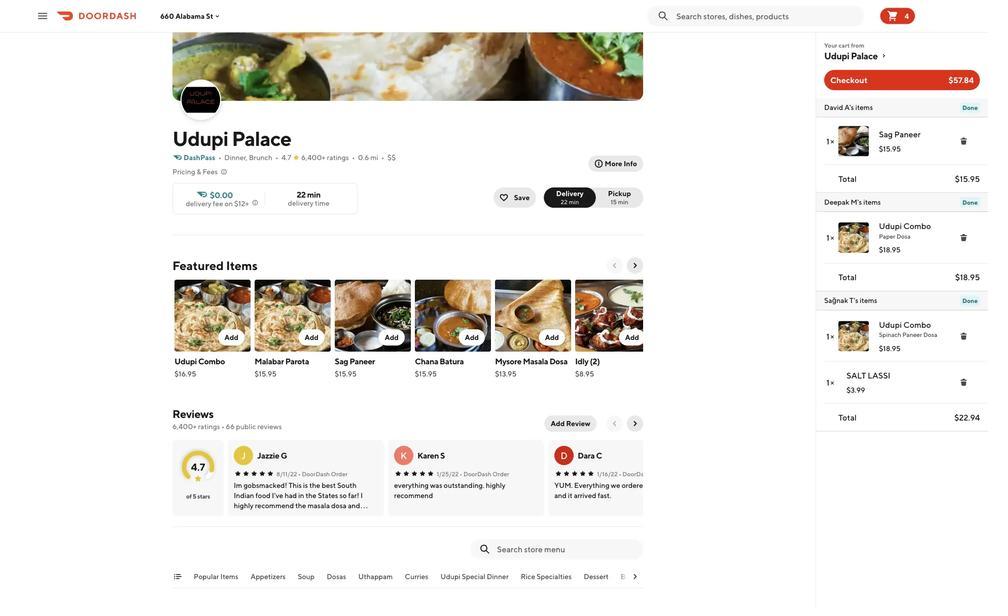 Task type: locate. For each thing, give the bounding box(es) containing it.
0 vertical spatial dosa
[[897, 233, 911, 240]]

total down the $3.99
[[838, 413, 857, 423]]

idly
[[575, 357, 588, 367]]

660 alabama st button
[[160, 12, 221, 20]]

sag inside the sag paneer $15.95
[[335, 357, 348, 367]]

st
[[206, 12, 213, 20]]

2 1 from the top
[[826, 233, 830, 243]]

udupi palace inside 'link'
[[824, 50, 878, 61]]

• doordash order right 1/16/22
[[619, 471, 668, 478]]

udupi palace image
[[172, 0, 643, 101], [182, 81, 220, 119]]

pricing & fees button
[[172, 167, 228, 177]]

1 for paper dosa
[[826, 233, 830, 243]]

sag
[[879, 129, 893, 139], [335, 357, 348, 367]]

add button for masala
[[539, 330, 565, 346]]

× down sağnak
[[831, 332, 834, 341]]

karen s
[[417, 451, 445, 461]]

c
[[596, 451, 602, 461]]

0.6
[[358, 153, 369, 162]]

$18.95 inside list
[[879, 344, 901, 353]]

udupi combo image for udupi combo spinach paneer dosa
[[839, 321, 869, 352]]

0 vertical spatial paneer
[[894, 129, 921, 139]]

2 horizontal spatial • doordash order
[[619, 471, 668, 478]]

0 vertical spatial items
[[226, 258, 258, 273]]

udupi special dinner
[[441, 573, 509, 581]]

1 horizontal spatial sag
[[879, 129, 893, 139]]

udupi inside udupi combo spinach paneer dosa
[[879, 320, 902, 330]]

1 remove udupi combo from order image from the top
[[960, 234, 968, 242]]

1 vertical spatial ratings
[[198, 423, 220, 431]]

0 vertical spatial palace
[[851, 50, 878, 61]]

parota
[[285, 357, 309, 367]]

1/16/22
[[597, 471, 618, 478]]

udupi combo image down featured items heading
[[175, 280, 251, 352]]

3 add button from the left
[[379, 330, 405, 346]]

6 add button from the left
[[619, 330, 645, 346]]

1 left the $3.99
[[826, 378, 830, 388]]

udupi palace
[[824, 50, 878, 61], [172, 126, 291, 150]]

dosa inside udupi combo paper dosa
[[897, 233, 911, 240]]

Store search: begin typing to search for stores available on DoorDash text field
[[676, 10, 860, 22]]

doordash for d
[[623, 471, 650, 478]]

$15.95 inside 'malabar parota $15.95'
[[255, 370, 276, 378]]

3 order from the left
[[652, 471, 668, 478]]

2 vertical spatial total
[[838, 413, 857, 423]]

• doordash order right 8/11/22
[[298, 471, 348, 478]]

1 × left the $3.99
[[826, 378, 834, 388]]

udupi for spinach
[[879, 320, 902, 330]]

1 down sağnak
[[826, 332, 830, 341]]

1 vertical spatial palace
[[232, 126, 291, 150]]

deepak
[[824, 198, 849, 206]]

paneer inside the sag paneer $15.95
[[350, 357, 375, 367]]

sag for sag paneer
[[879, 129, 893, 139]]

1 vertical spatial 6,400+
[[172, 423, 197, 431]]

1 add button from the left
[[218, 330, 245, 346]]

malabar parota image
[[255, 280, 331, 352]]

combo inside udupi combo spinach paneer dosa
[[904, 320, 931, 330]]

$15.95 inside the sag paneer $15.95
[[335, 370, 357, 378]]

3 × from the top
[[831, 332, 834, 341]]

items for popular items
[[220, 573, 238, 581]]

1 horizontal spatial order
[[493, 471, 509, 478]]

1 • doordash order from the left
[[298, 471, 348, 478]]

× for spinach paneer dosa
[[831, 332, 834, 341]]

0 vertical spatial total
[[838, 174, 857, 184]]

udupi palace up dinner,
[[172, 126, 291, 150]]

0 vertical spatial 6,400+
[[301, 153, 326, 162]]

1 vertical spatial items
[[220, 573, 238, 581]]

paper
[[879, 233, 895, 240]]

$12+
[[234, 200, 249, 208]]

udupi palace down your cart from
[[824, 50, 878, 61]]

stars
[[197, 493, 210, 500]]

items right m's
[[863, 198, 881, 206]]

2 done from the top
[[963, 199, 978, 206]]

paneer for sag paneer
[[894, 129, 921, 139]]

4 add button from the left
[[459, 330, 485, 346]]

• right 1/16/22
[[619, 471, 621, 478]]

1 horizontal spatial min
[[569, 198, 579, 205]]

items inside button
[[220, 573, 238, 581]]

0 vertical spatial sag paneer image
[[839, 126, 869, 156]]

1 × down david
[[826, 136, 834, 146]]

items
[[226, 258, 258, 273], [220, 573, 238, 581]]

$18.95 for udupi combo paper dosa
[[879, 246, 901, 254]]

1 vertical spatial sag paneer image
[[335, 280, 411, 352]]

1
[[826, 136, 830, 146], [826, 233, 830, 243], [826, 332, 830, 341], [826, 378, 830, 388]]

doordash right 8/11/22
[[302, 471, 330, 478]]

0 horizontal spatial delivery
[[186, 200, 211, 208]]

1 horizontal spatial palace
[[851, 50, 878, 61]]

udupi inside udupi combo $16.95
[[175, 357, 197, 367]]

1 vertical spatial sag
[[335, 357, 348, 367]]

min
[[307, 190, 321, 200], [569, 198, 579, 205], [618, 198, 628, 205]]

0 horizontal spatial min
[[307, 190, 321, 200]]

3 1 from the top
[[826, 332, 830, 341]]

remove sag paneer from order image
[[960, 137, 968, 145]]

done
[[963, 104, 978, 111], [963, 199, 978, 206], [963, 298, 978, 305]]

udupi up paper
[[879, 221, 902, 231]]

items for sag paneer
[[855, 103, 873, 112]]

dinner
[[487, 573, 509, 581]]

min for delivery
[[569, 198, 579, 205]]

1 1 from the top
[[826, 136, 830, 146]]

public
[[236, 423, 256, 431]]

0 horizontal spatial 22
[[297, 190, 306, 200]]

add button for (2)
[[619, 330, 645, 346]]

ratings down the reviews
[[198, 423, 220, 431]]

udupi combo image down t's
[[839, 321, 869, 352]]

idly (2) $8.95
[[575, 357, 600, 378]]

1 done from the top
[[963, 104, 978, 111]]

• right the 1/25/22
[[460, 471, 462, 478]]

add button for parota
[[298, 330, 325, 346]]

22 down "delivery" at the right of the page
[[561, 198, 568, 205]]

• left dinner,
[[218, 153, 221, 162]]

0 horizontal spatial ratings
[[198, 423, 220, 431]]

2 vertical spatial combo
[[198, 357, 225, 367]]

1 doordash from the left
[[302, 471, 330, 478]]

fee
[[213, 200, 223, 208]]

dosas
[[327, 573, 346, 581]]

6,400+ up 22 min delivery time
[[301, 153, 326, 162]]

× down deepak
[[831, 233, 834, 243]]

22 left time
[[297, 190, 306, 200]]

0 horizontal spatial dosa
[[550, 357, 568, 367]]

2 total from the top
[[838, 273, 857, 282]]

4.7
[[281, 153, 291, 162], [191, 461, 205, 473]]

dosa right masala
[[550, 357, 568, 367]]

add button
[[218, 330, 245, 346], [298, 330, 325, 346], [379, 330, 405, 346], [459, 330, 485, 346], [539, 330, 565, 346], [619, 330, 645, 346]]

min inside pickup 15 min
[[618, 198, 628, 205]]

1 horizontal spatial dosa
[[897, 233, 911, 240]]

1 vertical spatial total
[[838, 273, 857, 282]]

1 horizontal spatial ratings
[[327, 153, 349, 162]]

add for (2)
[[625, 334, 639, 342]]

4.7 right brunch
[[281, 153, 291, 162]]

add for paneer
[[385, 334, 399, 342]]

0 horizontal spatial 6,400+
[[172, 423, 197, 431]]

featured items
[[172, 258, 258, 273]]

2 add button from the left
[[298, 330, 325, 346]]

items inside heading
[[226, 258, 258, 273]]

1 vertical spatial paneer
[[903, 332, 922, 339]]

0 vertical spatial combo
[[904, 221, 931, 231]]

$15.95 inside chana batura $15.95
[[415, 370, 437, 378]]

ratings
[[327, 153, 349, 162], [198, 423, 220, 431]]

combo
[[904, 221, 931, 231], [904, 320, 931, 330], [198, 357, 225, 367]]

0 horizontal spatial doordash
[[302, 471, 330, 478]]

total for $22.94
[[838, 413, 857, 423]]

dessert
[[584, 573, 609, 581]]

min down 6,400+ ratings •
[[307, 190, 321, 200]]

total up 'deepak m's items'
[[838, 174, 857, 184]]

appetizers
[[251, 573, 286, 581]]

udupi
[[824, 50, 849, 61], [172, 126, 228, 150], [879, 221, 902, 231], [879, 320, 902, 330], [175, 357, 197, 367], [441, 573, 461, 581]]

reviews 6,400+ ratings • 66 public reviews
[[172, 408, 282, 431]]

660
[[160, 12, 174, 20]]

items right featured
[[226, 258, 258, 273]]

1 × down deepak
[[826, 233, 834, 243]]

0 vertical spatial remove udupi combo from order image
[[960, 234, 968, 242]]

list
[[816, 311, 988, 404]]

udupi down your
[[824, 50, 849, 61]]

• doordash order right the 1/25/22
[[460, 471, 509, 478]]

2 horizontal spatial order
[[652, 471, 668, 478]]

idly (2) image
[[575, 280, 651, 352]]

0 horizontal spatial palace
[[232, 126, 291, 150]]

× down david
[[831, 136, 834, 146]]

8/11/22
[[276, 471, 297, 478]]

sag paneer image
[[839, 126, 869, 156], [335, 280, 411, 352]]

5 add button from the left
[[539, 330, 565, 346]]

0 vertical spatial done
[[963, 104, 978, 111]]

2 vertical spatial done
[[963, 298, 978, 305]]

1 vertical spatial udupi palace
[[172, 126, 291, 150]]

None radio
[[544, 188, 596, 208], [590, 188, 643, 208], [544, 188, 596, 208], [590, 188, 643, 208]]

0 horizontal spatial • doordash order
[[298, 471, 348, 478]]

palace up brunch
[[232, 126, 291, 150]]

0 vertical spatial udupi palace
[[824, 50, 878, 61]]

items right a's
[[855, 103, 873, 112]]

udupi left 'special'
[[441, 573, 461, 581]]

m's
[[851, 198, 862, 206]]

batura
[[440, 357, 464, 367]]

dosa inside udupi combo spinach paneer dosa
[[923, 332, 937, 339]]

add for batura
[[465, 334, 479, 342]]

remove udupi combo from order image
[[960, 234, 968, 242], [960, 333, 968, 341]]

• right 8/11/22
[[298, 471, 301, 478]]

udupi combo image left paper
[[839, 223, 869, 253]]

2 × from the top
[[831, 233, 834, 243]]

1 horizontal spatial • doordash order
[[460, 471, 509, 478]]

2 horizontal spatial min
[[618, 198, 628, 205]]

3 1 × from the top
[[826, 332, 834, 341]]

udupi up "$16.95"
[[175, 357, 197, 367]]

15
[[611, 198, 617, 205]]

1 for $15.95
[[826, 136, 830, 146]]

k
[[401, 450, 407, 461]]

delivery fee on $12+
[[186, 200, 249, 208]]

delivery inside 22 min delivery time
[[288, 199, 314, 207]]

more info
[[605, 160, 637, 168]]

$15.95
[[879, 145, 901, 153], [955, 174, 980, 184], [255, 370, 276, 378], [335, 370, 357, 378], [415, 370, 437, 378]]

combo inside udupi combo $16.95
[[198, 357, 225, 367]]

$8.95
[[575, 370, 594, 378]]

0 vertical spatial ratings
[[327, 153, 349, 162]]

1 total from the top
[[838, 174, 857, 184]]

22
[[297, 190, 306, 200], [561, 198, 568, 205]]

1 1 × from the top
[[826, 136, 834, 146]]

2 doordash from the left
[[464, 471, 491, 478]]

0 horizontal spatial sag
[[335, 357, 348, 367]]

items right popular
[[220, 573, 238, 581]]

min down "delivery" at the right of the page
[[569, 198, 579, 205]]

2 horizontal spatial doordash
[[623, 471, 650, 478]]

1 vertical spatial remove udupi combo from order image
[[960, 333, 968, 341]]

items right t's
[[860, 297, 877, 305]]

1 × from the top
[[831, 136, 834, 146]]

sag for sag paneer $15.95
[[335, 357, 348, 367]]

pickup
[[608, 189, 631, 198]]

save
[[514, 194, 530, 202]]

dosa right spinach
[[923, 332, 937, 339]]

ratings inside reviews 6,400+ ratings • 66 public reviews
[[198, 423, 220, 431]]

udupi inside button
[[441, 573, 461, 581]]

4.7 up of 5 stars
[[191, 461, 205, 473]]

delivery left fee
[[186, 200, 211, 208]]

d
[[561, 450, 568, 461]]

brunch
[[249, 153, 272, 162]]

22 inside 22 min delivery time
[[297, 190, 306, 200]]

2 vertical spatial paneer
[[350, 357, 375, 367]]

2 • doordash order from the left
[[460, 471, 509, 478]]

0 horizontal spatial order
[[331, 471, 348, 478]]

1 × down sağnak
[[826, 332, 834, 341]]

2 vertical spatial $18.95
[[879, 344, 901, 353]]

dashpass •
[[184, 153, 221, 162]]

min down pickup
[[618, 198, 628, 205]]

$22.94
[[954, 413, 980, 423]]

$18.95 for udupi combo spinach paneer dosa
[[879, 344, 901, 353]]

pickup 15 min
[[608, 189, 631, 205]]

0 vertical spatial items
[[855, 103, 873, 112]]

1 horizontal spatial udupi palace
[[824, 50, 878, 61]]

1 down david
[[826, 136, 830, 146]]

reviews
[[257, 423, 282, 431]]

0 horizontal spatial udupi palace
[[172, 126, 291, 150]]

2 horizontal spatial dosa
[[923, 332, 937, 339]]

remove udupi combo from order image for udupi combo paper dosa
[[960, 234, 968, 242]]

×
[[831, 136, 834, 146], [831, 233, 834, 243], [831, 332, 834, 341], [831, 378, 834, 388]]

scroll menu navigation right image
[[631, 573, 639, 581]]

1 order from the left
[[331, 471, 348, 478]]

6,400+ down the reviews
[[172, 423, 197, 431]]

2 vertical spatial dosa
[[550, 357, 568, 367]]

1 horizontal spatial delivery
[[288, 199, 314, 207]]

udupi combo image inside list
[[839, 321, 869, 352]]

× left the $3.99
[[831, 378, 834, 388]]

delivery
[[288, 199, 314, 207], [186, 200, 211, 208]]

0 vertical spatial sag
[[879, 129, 893, 139]]

mysore
[[495, 357, 522, 367]]

add button for paneer
[[379, 330, 405, 346]]

alabama
[[176, 12, 205, 20]]

doordash right the 1/25/22
[[464, 471, 491, 478]]

combo inside udupi combo paper dosa
[[904, 221, 931, 231]]

doordash for j
[[302, 471, 330, 478]]

list containing udupi combo
[[816, 311, 988, 404]]

0 horizontal spatial 4.7
[[191, 461, 205, 473]]

dosa right paper
[[897, 233, 911, 240]]

combo for spinach paneer dosa
[[904, 320, 931, 330]]

× for paper dosa
[[831, 233, 834, 243]]

2 1 × from the top
[[826, 233, 834, 243]]

3 • doordash order from the left
[[619, 471, 668, 478]]

appetizers button
[[251, 572, 286, 588]]

1 down deepak
[[826, 233, 830, 243]]

beverages
[[621, 573, 655, 581]]

1 horizontal spatial 6,400+
[[301, 153, 326, 162]]

add for combo
[[224, 334, 238, 342]]

• left 66
[[222, 423, 224, 431]]

3 doordash from the left
[[623, 471, 650, 478]]

min inside delivery 22 min
[[569, 198, 579, 205]]

$15.95 for sag paneer
[[335, 370, 357, 378]]

1 horizontal spatial 4.7
[[281, 153, 291, 162]]

ratings left 0.6 on the top left of page
[[327, 153, 349, 162]]

total up sağnak t's items
[[838, 273, 857, 282]]

1 vertical spatial dosa
[[923, 332, 937, 339]]

of
[[186, 493, 192, 500]]

4 button
[[880, 8, 915, 24]]

2 remove udupi combo from order image from the top
[[960, 333, 968, 341]]

1 vertical spatial items
[[863, 198, 881, 206]]

1 horizontal spatial 22
[[561, 198, 568, 205]]

1 vertical spatial combo
[[904, 320, 931, 330]]

udupi combo image
[[839, 223, 869, 253], [175, 280, 251, 352], [839, 321, 869, 352]]

combo for udupi combo
[[198, 357, 225, 367]]

1 vertical spatial done
[[963, 199, 978, 206]]

1 × for spinach paneer dosa
[[826, 332, 834, 341]]

0 vertical spatial $18.95
[[879, 246, 901, 254]]

delivery left time
[[288, 199, 314, 207]]

udupi up spinach
[[879, 320, 902, 330]]

2 order from the left
[[493, 471, 509, 478]]

• inside reviews 6,400+ ratings • 66 public reviews
[[222, 423, 224, 431]]

3 total from the top
[[838, 413, 857, 423]]

1 horizontal spatial doordash
[[464, 471, 491, 478]]

items
[[855, 103, 873, 112], [863, 198, 881, 206], [860, 297, 877, 305]]

karen
[[417, 451, 439, 461]]

min for pickup
[[618, 198, 628, 205]]

doordash right 1/16/22
[[623, 471, 650, 478]]

udupi for paper
[[879, 221, 902, 231]]

paneer
[[894, 129, 921, 139], [903, 332, 922, 339], [350, 357, 375, 367]]

1 horizontal spatial sag paneer image
[[839, 126, 869, 156]]

done for sag paneer
[[963, 104, 978, 111]]

palace down from
[[851, 50, 878, 61]]

udupi inside udupi combo paper dosa
[[879, 221, 902, 231]]



Task type: describe. For each thing, give the bounding box(es) containing it.
next image
[[631, 420, 639, 428]]

• doordash order for j
[[298, 471, 348, 478]]

fees
[[203, 168, 218, 176]]

$16.95
[[175, 370, 196, 378]]

checkout
[[830, 75, 868, 85]]

beverages button
[[621, 572, 655, 588]]

udupi palace link
[[824, 50, 980, 62]]

specialties
[[537, 573, 572, 581]]

soup button
[[298, 572, 315, 588]]

add button for batura
[[459, 330, 485, 346]]

items for featured items
[[226, 258, 258, 273]]

combo for paper dosa
[[904, 221, 931, 231]]

mysore masala dosa $13.95
[[495, 357, 568, 378]]

delivery
[[556, 189, 584, 198]]

rice specialties
[[521, 573, 572, 581]]

mi
[[370, 153, 378, 162]]

$15.95 for malabar parota
[[255, 370, 276, 378]]

udupi combo image for udupi combo paper dosa
[[839, 223, 869, 253]]

uthappam
[[358, 573, 393, 581]]

6,400+ inside reviews 6,400+ ratings • 66 public reviews
[[172, 423, 197, 431]]

dosas button
[[327, 572, 346, 588]]

0 vertical spatial 4.7
[[281, 153, 291, 162]]

curries
[[405, 573, 428, 581]]

g
[[281, 451, 287, 461]]

dosa inside mysore masala dosa $13.95
[[550, 357, 568, 367]]

udupi combo paper dosa
[[879, 221, 931, 240]]

$$
[[387, 153, 396, 162]]

s
[[440, 451, 445, 461]]

next button of carousel image
[[631, 262, 639, 270]]

review
[[566, 420, 590, 428]]

1 vertical spatial 4.7
[[191, 461, 205, 473]]

dinner, brunch
[[224, 153, 272, 162]]

done for udupi combo
[[963, 199, 978, 206]]

soup
[[298, 573, 315, 581]]

3 done from the top
[[963, 298, 978, 305]]

udupi combo spinach paneer dosa
[[879, 320, 937, 339]]

1 × for paper dosa
[[826, 233, 834, 243]]

1 vertical spatial $18.95
[[955, 273, 980, 282]]

mysore masala dosa image
[[495, 280, 571, 352]]

items for udupi combo
[[863, 198, 881, 206]]

$15.95 for chana batura
[[415, 370, 437, 378]]

cart
[[839, 42, 850, 49]]

2 vertical spatial items
[[860, 297, 877, 305]]

• right the mi
[[381, 153, 384, 162]]

sağnak t's items
[[824, 297, 877, 305]]

more
[[605, 160, 622, 168]]

salt lassi
[[847, 371, 891, 380]]

udupi inside 'link'
[[824, 50, 849, 61]]

show menu categories image
[[173, 573, 182, 581]]

order methods option group
[[544, 188, 643, 208]]

add for parota
[[305, 334, 319, 342]]

add review button
[[545, 416, 597, 432]]

total for $15.95
[[838, 174, 857, 184]]

chana
[[415, 357, 438, 367]]

dashpass
[[184, 153, 215, 162]]

22 inside delivery 22 min
[[561, 198, 568, 205]]

on
[[225, 200, 233, 208]]

malabar parota $15.95
[[255, 357, 309, 378]]

masala
[[523, 357, 548, 367]]

popular
[[194, 573, 219, 581]]

uthappam button
[[358, 572, 393, 588]]

your cart from
[[824, 42, 864, 49]]

(2)
[[590, 357, 600, 367]]

6,400+ ratings •
[[301, 153, 355, 162]]

min inside 22 min delivery time
[[307, 190, 321, 200]]

rice
[[521, 573, 535, 581]]

paneer for sag paneer $15.95
[[350, 357, 375, 367]]

time
[[315, 199, 329, 207]]

1 for spinach paneer dosa
[[826, 332, 830, 341]]

$0.00
[[210, 190, 233, 200]]

delivery 22 min
[[556, 189, 584, 205]]

• doordash order for d
[[619, 471, 668, 478]]

× for $15.95
[[831, 136, 834, 146]]

dessert button
[[584, 572, 609, 588]]

• left 0.6 on the top left of page
[[352, 153, 355, 162]]

special
[[462, 573, 485, 581]]

1 × for $15.95
[[826, 136, 834, 146]]

sag paneer
[[879, 129, 921, 139]]

previous image
[[611, 420, 619, 428]]

lassi
[[868, 371, 891, 380]]

66
[[226, 423, 235, 431]]

deepak m's items
[[824, 198, 881, 206]]

0 horizontal spatial sag paneer image
[[335, 280, 411, 352]]

1/25/22
[[437, 471, 459, 478]]

add review
[[551, 420, 590, 428]]

a's
[[845, 103, 854, 112]]

total for $18.95
[[838, 273, 857, 282]]

malabar
[[255, 357, 284, 367]]

salt
[[847, 371, 866, 380]]

open menu image
[[37, 10, 49, 22]]

info
[[624, 160, 637, 168]]

featured items heading
[[172, 258, 258, 274]]

• doordash order for k
[[460, 471, 509, 478]]

$57.84
[[949, 75, 974, 85]]

david a's items
[[824, 103, 873, 112]]

spinach
[[879, 332, 901, 339]]

chana batura image
[[415, 280, 491, 352]]

add inside button
[[551, 420, 565, 428]]

udupi for dinner
[[441, 573, 461, 581]]

5
[[193, 493, 196, 500]]

$13.95
[[495, 370, 517, 378]]

order for j
[[331, 471, 348, 478]]

remove udupi combo from order image for udupi combo spinach paneer dosa
[[960, 333, 968, 341]]

reviews link
[[172, 408, 213, 421]]

660 alabama st
[[160, 12, 213, 20]]

sag paneer $15.95
[[335, 357, 375, 378]]

your
[[824, 42, 837, 49]]

• right brunch
[[275, 153, 278, 162]]

doordash for k
[[464, 471, 491, 478]]

previous button of carousel image
[[611, 262, 619, 270]]

&
[[197, 168, 201, 176]]

udupi up dashpass
[[172, 126, 228, 150]]

popular items
[[194, 573, 238, 581]]

4
[[905, 12, 909, 20]]

add for masala
[[545, 334, 559, 342]]

curries button
[[405, 572, 428, 588]]

4 × from the top
[[831, 378, 834, 388]]

of 5 stars
[[186, 493, 210, 500]]

rice specialties button
[[521, 572, 572, 588]]

pricing & fees
[[172, 168, 218, 176]]

order for k
[[493, 471, 509, 478]]

4 1 from the top
[[826, 378, 830, 388]]

paneer inside udupi combo spinach paneer dosa
[[903, 332, 922, 339]]

popular items button
[[194, 572, 238, 588]]

udupi for $16.95
[[175, 357, 197, 367]]

remove salt lassi from order image
[[960, 379, 968, 387]]

palace inside the udupi palace 'link'
[[851, 50, 878, 61]]

add button for combo
[[218, 330, 245, 346]]

more info button
[[589, 156, 643, 172]]

sağnak
[[824, 297, 848, 305]]

4 1 × from the top
[[826, 378, 834, 388]]

order for d
[[652, 471, 668, 478]]

Item Search search field
[[497, 544, 635, 555]]



Task type: vqa. For each thing, say whether or not it's contained in the screenshot.


